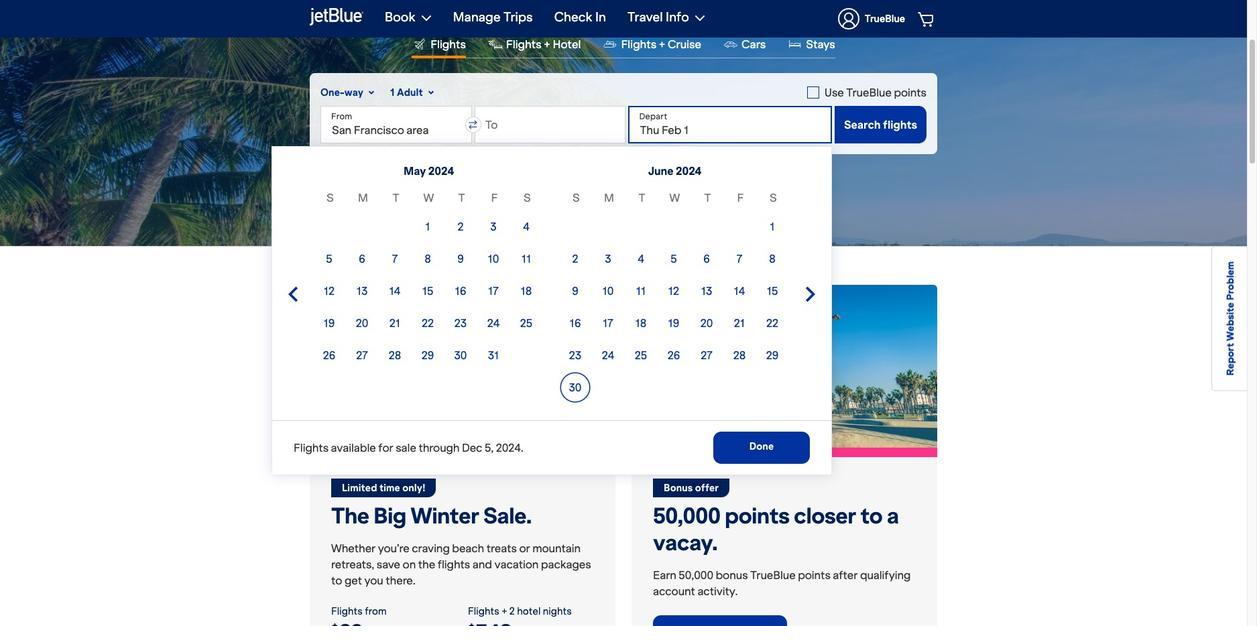 Task type: locate. For each thing, give the bounding box(es) containing it.
50,000 inside 50,000 points closer to a vacay.
[[653, 502, 721, 530]]

2 button
[[446, 212, 476, 241], [561, 244, 590, 274]]

1 vertical spatial 16 button
[[561, 309, 590, 338]]

3
[[490, 220, 497, 233], [605, 252, 612, 266]]

14 button
[[380, 276, 410, 306], [725, 276, 755, 306]]

packages
[[541, 558, 591, 571]]

navigation
[[374, 0, 938, 38]]

1 14 from the left
[[389, 284, 401, 298]]

1 29 button from the left
[[413, 341, 443, 370]]

23
[[455, 317, 467, 330], [569, 349, 582, 362]]

0 horizontal spatial 8 button
[[413, 244, 443, 274]]

2 15 button from the left
[[758, 276, 787, 306]]

trueblue inside checkbox
[[847, 86, 892, 99]]

0 horizontal spatial 7 button
[[380, 244, 410, 274]]

0 horizontal spatial m
[[358, 191, 368, 205]]

2 1 button from the left
[[758, 212, 787, 241]]

1 horizontal spatial 22 button
[[758, 309, 787, 338]]

19 for first 19 button from the right
[[668, 317, 680, 330]]

0 horizontal spatial 6
[[359, 252, 365, 266]]

2 19 button from the left
[[659, 309, 689, 338]]

11 button
[[512, 244, 541, 274], [626, 276, 656, 306]]

2 20 button from the left
[[692, 309, 722, 338]]

w for june
[[670, 191, 680, 205]]

0 horizontal spatial 21 button
[[380, 309, 410, 338]]

1 horizontal spatial 5
[[671, 252, 677, 266]]

1 horizontal spatial 25 button
[[626, 341, 656, 370]]

f for june 2024
[[738, 191, 744, 205]]

0 horizontal spatial 3
[[490, 220, 497, 233]]

1 horizontal spatial 25
[[635, 349, 647, 362]]

1 27 from the left
[[356, 349, 368, 362]]

0 horizontal spatial 9
[[458, 252, 464, 266]]

points up bonus
[[725, 502, 790, 530]]

0 horizontal spatial 5 button
[[315, 244, 344, 274]]

one-
[[321, 87, 345, 99]]

1 15 button from the left
[[413, 276, 443, 306]]

0 horizontal spatial 19
[[324, 317, 335, 330]]

account
[[653, 585, 695, 598]]

+ for cruise
[[659, 37, 666, 51]]

2
[[458, 220, 464, 233], [572, 252, 579, 266], [510, 605, 515, 617]]

2 for the 2 button to the top
[[458, 220, 464, 233]]

0 horizontal spatial 8
[[425, 252, 431, 266]]

0 horizontal spatial 2
[[458, 220, 464, 233]]

to inside whether you're craving beach treats or mountain retreats, save on the flights and vacation packages to get you there.
[[331, 574, 342, 587]]

0 horizontal spatial 20
[[356, 317, 368, 330]]

1 horizontal spatial 17 button
[[594, 309, 623, 338]]

0 vertical spatial 4 button
[[512, 212, 541, 241]]

2 2024 from the left
[[676, 164, 702, 178]]

1 7 from the left
[[392, 252, 398, 266]]

2 m from the left
[[604, 191, 614, 205]]

1 horizontal spatial 21 button
[[725, 309, 755, 338]]

1 horizontal spatial 13
[[701, 284, 713, 298]]

1 horizontal spatial to
[[861, 502, 883, 530]]

2 5 button from the left
[[659, 244, 689, 274]]

flights right the search
[[883, 118, 918, 131]]

7
[[392, 252, 398, 266], [737, 252, 743, 266]]

9
[[458, 252, 464, 266], [572, 284, 579, 298]]

0 vertical spatial 30 button
[[446, 341, 476, 370]]

50,000 down the bonus offer
[[653, 502, 721, 530]]

1 vertical spatial 9 button
[[561, 276, 590, 306]]

0 vertical spatial 10
[[488, 252, 499, 266]]

1 horizontal spatial 29
[[766, 349, 779, 362]]

1 horizontal spatial 21
[[734, 317, 745, 330]]

29
[[422, 349, 434, 362], [766, 349, 779, 362]]

1 21 button from the left
[[380, 309, 410, 338]]

0 horizontal spatial 5
[[326, 252, 332, 266]]

17
[[488, 284, 499, 298], [603, 317, 614, 330]]

2 28 from the left
[[734, 349, 746, 362]]

1 horizontal spatial 10 button
[[594, 276, 623, 306]]

25 for the topmost 25 button
[[520, 317, 533, 330]]

1 vertical spatial 3 button
[[594, 244, 623, 274]]

28
[[389, 349, 401, 362], [734, 349, 746, 362]]

+ for 2
[[502, 605, 507, 617]]

2024 right june
[[676, 164, 702, 178]]

1 2024 from the left
[[428, 164, 454, 178]]

updated
[[577, 182, 623, 196]]

1 vertical spatial 24 button
[[594, 341, 623, 370]]

0 horizontal spatial 28 button
[[380, 341, 410, 370]]

search flights button
[[835, 106, 927, 144]]

1 8 from the left
[[425, 252, 431, 266]]

1 horizontal spatial 18
[[636, 317, 647, 330]]

trueblue up the search
[[847, 86, 892, 99]]

from
[[331, 111, 352, 121]]

book button
[[385, 0, 432, 35]]

0 horizontal spatial 22 button
[[413, 309, 443, 338]]

+ left cruise
[[659, 37, 666, 51]]

+ left hotel
[[544, 37, 551, 51]]

whether
[[331, 542, 376, 555]]

only!
[[403, 482, 426, 494]]

2 13 from the left
[[701, 284, 713, 298]]

2 vertical spatial trueblue
[[751, 568, 796, 582]]

0 horizontal spatial +
[[502, 605, 507, 617]]

w for may
[[424, 191, 434, 205]]

2 14 from the left
[[734, 284, 745, 298]]

1 horizontal spatial 13 button
[[692, 276, 722, 306]]

2024 right may
[[428, 164, 454, 178]]

w down june 2024
[[670, 191, 680, 205]]

1 horizontal spatial 15
[[767, 284, 778, 298]]

1 13 from the left
[[357, 284, 368, 298]]

12 button
[[315, 276, 344, 306], [659, 276, 689, 306]]

to left get
[[331, 574, 342, 587]]

2 6 from the left
[[704, 252, 710, 266]]

13
[[357, 284, 368, 298], [701, 284, 713, 298]]

1 horizontal spatial 12
[[669, 284, 680, 298]]

2 26 button from the left
[[659, 341, 689, 370]]

navigation containing book
[[374, 0, 938, 38]]

2 14 button from the left
[[725, 276, 755, 306]]

0 vertical spatial 17
[[488, 284, 499, 298]]

0 horizontal spatial 17 button
[[479, 276, 508, 306]]

trueblue right bonus
[[751, 568, 796, 582]]

craving
[[412, 542, 450, 555]]

2 s from the left
[[524, 191, 531, 205]]

1 horizontal spatial 27 button
[[692, 341, 722, 370]]

4 for the rightmost 4 button
[[638, 252, 644, 266]]

f
[[491, 191, 498, 205], [738, 191, 744, 205]]

flights for flights + hotel
[[506, 37, 542, 51]]

31
[[488, 349, 499, 362]]

1 vertical spatial 9
[[572, 284, 579, 298]]

1 horizontal spatial 30
[[569, 381, 582, 394]]

0 horizontal spatial 27 button
[[347, 341, 377, 370]]

0 horizontal spatial 7
[[392, 252, 398, 266]]

stays button
[[788, 36, 836, 58]]

1 5 from the left
[[326, 252, 332, 266]]

0 horizontal spatial 18
[[521, 284, 532, 298]]

1 horizontal spatial 8 button
[[758, 244, 787, 274]]

21
[[390, 317, 401, 330], [734, 317, 745, 330]]

on
[[403, 558, 416, 571]]

0 horizontal spatial 3 button
[[479, 212, 508, 241]]

1 vertical spatial 2
[[572, 252, 579, 266]]

1 22 button from the left
[[413, 309, 443, 338]]

report website problem link
[[1225, 262, 1237, 376]]

from
[[365, 605, 387, 617]]

offer
[[695, 482, 719, 494]]

1 horizontal spatial f
[[738, 191, 744, 205]]

50,000
[[653, 502, 721, 530], [679, 568, 714, 582]]

16
[[455, 284, 466, 298], [570, 317, 581, 330]]

1 horizontal spatial 9
[[572, 284, 579, 298]]

1 horizontal spatial 29 button
[[758, 341, 787, 370]]

2 horizontal spatial +
[[659, 37, 666, 51]]

0 horizontal spatial 15
[[422, 284, 434, 298]]

the
[[331, 502, 369, 530]]

Use TrueBlue points checkbox
[[807, 85, 927, 101]]

flights left "hotel"
[[468, 605, 500, 617]]

2 horizontal spatial 2
[[572, 252, 579, 266]]

1 w from the left
[[424, 191, 434, 205]]

shopping cart (empty) image
[[918, 11, 936, 27]]

1 vertical spatial 11
[[636, 284, 646, 298]]

1 m from the left
[[358, 191, 368, 205]]

+ left "hotel"
[[502, 605, 507, 617]]

trueblue inside earn 50,000 bonus trueblue points after qualifying account activity.
[[751, 568, 796, 582]]

1 27 button from the left
[[347, 341, 377, 370]]

points up search flights button
[[894, 86, 927, 99]]

1 8 button from the left
[[413, 244, 443, 274]]

flights left from
[[331, 605, 363, 617]]

1 14 button from the left
[[380, 276, 410, 306]]

one-way
[[321, 87, 364, 99]]

1 horizontal spatial 18 button
[[626, 309, 656, 338]]

2 21 button from the left
[[725, 309, 755, 338]]

+
[[544, 37, 551, 51], [659, 37, 666, 51], [502, 605, 507, 617]]

1 horizontal spatial 3 button
[[594, 244, 623, 274]]

flights + cruise button
[[603, 36, 702, 58]]

16 button
[[446, 276, 476, 306], [561, 309, 590, 338]]

0 horizontal spatial 27
[[356, 349, 368, 362]]

23 button
[[446, 309, 476, 338], [561, 341, 590, 370]]

1 horizontal spatial w
[[670, 191, 680, 205]]

iconography / arrows / navigation dropdown / mobile down image
[[645, 159, 657, 165]]

beach
[[452, 542, 484, 555]]

manage
[[453, 9, 501, 25]]

0 horizontal spatial 2024
[[428, 164, 454, 178]]

13 button
[[347, 276, 377, 306], [692, 276, 722, 306]]

flights down the trips
[[506, 37, 542, 51]]

0 horizontal spatial 19 button
[[315, 309, 344, 338]]

2 w from the left
[[670, 191, 680, 205]]

1 horizontal spatial flights
[[883, 118, 918, 131]]

2 f from the left
[[738, 191, 744, 205]]

done button
[[714, 432, 810, 464]]

5 button
[[315, 244, 344, 274], [659, 244, 689, 274]]

m
[[358, 191, 368, 205], [604, 191, 614, 205]]

19
[[324, 317, 335, 330], [668, 317, 680, 330]]

1 horizontal spatial 14 button
[[725, 276, 755, 306]]

9 button
[[446, 244, 476, 274], [561, 276, 590, 306]]

1 vertical spatial 24
[[602, 349, 615, 362]]

2 5 from the left
[[671, 252, 677, 266]]

2 7 from the left
[[737, 252, 743, 266]]

1 29 from the left
[[422, 349, 434, 362]]

flights for flights available for sale through dec 5, 2024.
[[294, 441, 329, 455]]

1 vertical spatial 30
[[569, 381, 582, 394]]

50,000 up activity.
[[679, 568, 714, 582]]

8 button
[[413, 244, 443, 274], [758, 244, 787, 274]]

0 horizontal spatial 6 button
[[347, 244, 377, 274]]

0 horizontal spatial 10
[[488, 252, 499, 266]]

0 vertical spatial 23 button
[[446, 309, 476, 338]]

1 6 from the left
[[359, 252, 365, 266]]

0 vertical spatial 10 button
[[479, 244, 508, 274]]

15
[[422, 284, 434, 298], [767, 284, 778, 298]]

book
[[385, 9, 416, 25]]

0 horizontal spatial 1 button
[[413, 212, 443, 241]]

flights for flights from
[[331, 605, 363, 617]]

1 adult
[[390, 87, 423, 99]]

15 button
[[413, 276, 443, 306], [758, 276, 787, 306]]

14 for first 14 button from the left
[[389, 284, 401, 298]]

0 vertical spatial 2 button
[[446, 212, 476, 241]]

1 horizontal spatial 22
[[767, 317, 779, 330]]

2 8 from the left
[[769, 252, 776, 266]]

cars
[[742, 37, 766, 51]]

0 horizontal spatial 11 button
[[512, 244, 541, 274]]

3 button
[[479, 212, 508, 241], [594, 244, 623, 274]]

0 horizontal spatial 13
[[357, 284, 368, 298]]

check in link
[[555, 0, 606, 35]]

1 horizontal spatial 23
[[569, 349, 582, 362]]

From text field
[[321, 106, 472, 144]]

f for may 2024
[[491, 191, 498, 205]]

19 button
[[315, 309, 344, 338], [659, 309, 689, 338]]

flights left available
[[294, 441, 329, 455]]

0 vertical spatial 24
[[487, 317, 500, 330]]

28 button
[[380, 341, 410, 370], [725, 341, 755, 370]]

22 button
[[413, 309, 443, 338], [758, 309, 787, 338]]

17 button
[[479, 276, 508, 306], [594, 309, 623, 338]]

2 15 from the left
[[767, 284, 778, 298]]

5,
[[485, 441, 494, 455]]

0 horizontal spatial 2 button
[[446, 212, 476, 241]]

1 15 from the left
[[422, 284, 434, 298]]

flights down beach at the left of page
[[438, 558, 470, 571]]

1 horizontal spatial 1 button
[[758, 212, 787, 241]]

4 button
[[512, 212, 541, 241], [626, 244, 656, 274]]

4 s from the left
[[770, 191, 777, 205]]

23 for the rightmost 23 "button"
[[569, 349, 582, 362]]

2 22 from the left
[[767, 317, 779, 330]]

to left a
[[861, 502, 883, 530]]

1 horizontal spatial 2
[[510, 605, 515, 617]]

points left after
[[798, 568, 831, 582]]

0 vertical spatial trueblue
[[865, 13, 905, 25]]

flights down manage on the left
[[431, 37, 466, 51]]

14
[[389, 284, 401, 298], [734, 284, 745, 298]]

1 22 from the left
[[422, 317, 434, 330]]

retreats,
[[331, 558, 374, 571]]

trueblue left shopping cart (empty) image
[[865, 13, 905, 25]]

1 horizontal spatial 5 button
[[659, 244, 689, 274]]

10
[[488, 252, 499, 266], [603, 284, 614, 298]]

next month image
[[803, 286, 819, 303]]

2 horizontal spatial points
[[894, 86, 927, 99]]

25 button
[[512, 309, 541, 338], [626, 341, 656, 370]]

1 horizontal spatial 2024
[[676, 164, 702, 178]]

2 6 button from the left
[[692, 244, 722, 274]]

1 f from the left
[[491, 191, 498, 205]]

points inside 50,000 points closer to a vacay.
[[725, 502, 790, 530]]

flights down travel
[[621, 37, 657, 51]]

50,000 inside earn 50,000 bonus trueblue points after qualifying account activity.
[[679, 568, 714, 582]]

limited
[[342, 482, 377, 494]]

2 29 button from the left
[[758, 341, 787, 370]]

2 19 from the left
[[668, 317, 680, 330]]

21 button
[[380, 309, 410, 338], [725, 309, 755, 338]]

0 vertical spatial 2
[[458, 220, 464, 233]]

1 horizontal spatial 24 button
[[594, 341, 623, 370]]

0 vertical spatial 24 button
[[479, 309, 508, 338]]

w down 'may 2024'
[[424, 191, 434, 205]]

flights
[[883, 118, 918, 131], [438, 558, 470, 571]]

2 12 button from the left
[[659, 276, 689, 306]]

1 19 from the left
[[324, 317, 335, 330]]

2 13 button from the left
[[692, 276, 722, 306]]

5 for second 5 button
[[671, 252, 677, 266]]

2 20 from the left
[[701, 317, 713, 330]]

50,000 points closer to a vacay.
[[653, 502, 899, 556]]

1 s from the left
[[327, 191, 334, 205]]

0 horizontal spatial 15 button
[[413, 276, 443, 306]]

1 horizontal spatial 26 button
[[659, 341, 689, 370]]

points
[[894, 86, 927, 99], [725, 502, 790, 530], [798, 568, 831, 582]]

1 horizontal spatial 8
[[769, 252, 776, 266]]

26
[[323, 349, 336, 362], [668, 349, 680, 362]]



Task type: vqa. For each thing, say whether or not it's contained in the screenshot.


Task type: describe. For each thing, give the bounding box(es) containing it.
1 vertical spatial 10
[[603, 284, 614, 298]]

1 vertical spatial 11 button
[[626, 276, 656, 306]]

or
[[519, 542, 530, 555]]

you're
[[378, 542, 410, 555]]

1 1 button from the left
[[413, 212, 443, 241]]

flights inside search flights button
[[883, 118, 918, 131]]

closer
[[794, 502, 856, 530]]

earn 50,000 bonus trueblue points after qualifying account activity.
[[653, 568, 911, 598]]

1 12 from the left
[[324, 284, 335, 298]]

flights + 2 hotel nights
[[468, 605, 572, 617]]

bonus
[[664, 482, 693, 494]]

whether you're craving beach treats or mountain retreats, save on the flights and vacation packages to get you there.
[[331, 542, 591, 587]]

activity.
[[698, 585, 738, 598]]

hotel
[[517, 605, 541, 617]]

2 horizontal spatial 1
[[770, 220, 775, 233]]

the big winter sale.
[[331, 502, 532, 530]]

cars button
[[723, 36, 766, 58]]

trueblue link
[[838, 0, 905, 38]]

4 t from the left
[[705, 191, 711, 205]]

+ for hotel
[[544, 37, 551, 51]]

the
[[418, 558, 435, 571]]

save
[[377, 558, 400, 571]]

2 t from the left
[[458, 191, 465, 205]]

june
[[648, 164, 674, 178]]

22 for first 22 button
[[422, 317, 434, 330]]

1 vertical spatial 17
[[603, 317, 614, 330]]

0 vertical spatial 25 button
[[512, 309, 541, 338]]

2 29 from the left
[[766, 349, 779, 362]]

adult
[[397, 87, 423, 99]]

check in
[[555, 9, 606, 25]]

1 horizontal spatial 9 button
[[561, 276, 590, 306]]

there.
[[386, 574, 416, 587]]

trueblue inside "navigation"
[[865, 13, 905, 25]]

sale.
[[483, 502, 532, 530]]

2 8 button from the left
[[758, 244, 787, 274]]

for
[[378, 441, 393, 455]]

flights inside whether you're craving beach treats or mountain retreats, save on the flights and vacation packages to get you there.
[[438, 558, 470, 571]]

0 vertical spatial 17 button
[[479, 276, 508, 306]]

0 horizontal spatial 4 button
[[512, 212, 541, 241]]

flights from
[[331, 605, 387, 617]]

vacation
[[495, 558, 539, 571]]

3 t from the left
[[639, 191, 646, 205]]

and
[[473, 558, 492, 571]]

report website problem
[[1225, 262, 1237, 376]]

1 5 button from the left
[[315, 244, 344, 274]]

2 22 button from the left
[[758, 309, 787, 338]]

search flights
[[844, 118, 918, 131]]

15 for second 15 button from left
[[767, 284, 778, 298]]

14 for 2nd 14 button from the left
[[734, 284, 745, 298]]

6 for 1st 6 "button" from left
[[359, 252, 365, 266]]

earn
[[653, 568, 677, 582]]

a
[[887, 502, 899, 530]]

after
[[833, 568, 858, 582]]

3 s from the left
[[573, 191, 580, 205]]

2 12 from the left
[[669, 284, 680, 298]]

9 for leftmost 9 button
[[458, 252, 464, 266]]

updated bag fees link
[[577, 182, 671, 196]]

limited time only!
[[342, 482, 426, 494]]

previous month image
[[285, 286, 301, 303]]

1 horizontal spatial 3
[[605, 252, 612, 266]]

1 20 button from the left
[[347, 309, 377, 338]]

manage trips
[[453, 9, 533, 25]]

1 28 from the left
[[389, 349, 401, 362]]

2024.
[[496, 441, 524, 455]]

mountain
[[533, 542, 581, 555]]

check
[[555, 9, 593, 25]]

through
[[419, 441, 460, 455]]

1 19 button from the left
[[315, 309, 344, 338]]

2 for the bottommost the 2 button
[[572, 252, 579, 266]]

way
[[345, 87, 364, 99]]

1 12 button from the left
[[315, 276, 344, 306]]

0 horizontal spatial 16 button
[[446, 276, 476, 306]]

get
[[345, 574, 362, 587]]

available
[[331, 441, 376, 455]]

6 for 1st 6 "button" from right
[[704, 252, 710, 266]]

25 for 25 button to the bottom
[[635, 349, 647, 362]]

info
[[666, 9, 689, 25]]

dec
[[462, 441, 483, 455]]

1 horizontal spatial 1
[[425, 220, 430, 233]]

nights
[[543, 605, 572, 617]]

2 7 button from the left
[[725, 244, 755, 274]]

0 horizontal spatial 17
[[488, 284, 499, 298]]

7 for 1st 7 button from left
[[392, 252, 398, 266]]

1 vertical spatial 25 button
[[626, 341, 656, 370]]

flights for flights
[[431, 37, 466, 51]]

22 for 1st 22 button from the right
[[767, 317, 779, 330]]

hotel
[[553, 37, 581, 51]]

may
[[404, 164, 426, 178]]

winter
[[411, 502, 479, 530]]

bonus offer
[[664, 482, 719, 494]]

15 for 1st 15 button
[[422, 284, 434, 298]]

2 vertical spatial 2
[[510, 605, 515, 617]]

1 horizontal spatial 23 button
[[561, 341, 590, 370]]

1 adult button
[[390, 86, 434, 99]]

2024 for june 2024
[[676, 164, 702, 178]]

1 13 button from the left
[[347, 276, 377, 306]]

2 26 from the left
[[668, 349, 680, 362]]

points inside earn 50,000 bonus trueblue points after qualifying account activity.
[[798, 568, 831, 582]]

1 horizontal spatial 4 button
[[626, 244, 656, 274]]

16 for the bottommost 16 button
[[570, 317, 581, 330]]

9 for right 9 button
[[572, 284, 579, 298]]

0 horizontal spatial 30 button
[[446, 341, 476, 370]]

2024 for may 2024
[[428, 164, 454, 178]]

0 horizontal spatial 10 button
[[479, 244, 508, 274]]

in
[[596, 9, 606, 25]]

may 2024
[[404, 164, 454, 178]]

report
[[1225, 343, 1237, 376]]

jetblue home image
[[310, 6, 364, 28]]

depart
[[639, 111, 668, 121]]

cruise
[[668, 37, 702, 51]]

big
[[374, 502, 406, 530]]

use trueblue points
[[825, 86, 927, 99]]

flights for flights + 2 hotel nights
[[468, 605, 500, 617]]

travel info button
[[628, 0, 706, 35]]

0 vertical spatial 3 button
[[479, 212, 508, 241]]

updated bag fees
[[577, 182, 671, 196]]

problem
[[1225, 262, 1237, 301]]

0 vertical spatial 11
[[522, 252, 531, 266]]

1 20 from the left
[[356, 317, 368, 330]]

1 21 from the left
[[390, 317, 401, 330]]

one-way button
[[321, 86, 374, 99]]

trips
[[504, 9, 533, 25]]

0 horizontal spatial 9 button
[[446, 244, 476, 274]]

16 for left 16 button
[[455, 284, 466, 298]]

0 horizontal spatial 18 button
[[512, 276, 541, 306]]

bonus
[[716, 568, 748, 582]]

19 for first 19 button from the left
[[324, 317, 335, 330]]

1 vertical spatial 30 button
[[561, 373, 590, 402]]

To text field
[[475, 106, 626, 144]]

m for may 2024
[[358, 191, 368, 205]]

1 t from the left
[[393, 191, 399, 205]]

0 vertical spatial 3
[[490, 220, 497, 233]]

7 for first 7 button from the right
[[737, 252, 743, 266]]

1 vertical spatial 10 button
[[594, 276, 623, 306]]

flights for flights + cruise
[[621, 37, 657, 51]]

1 26 button from the left
[[315, 341, 344, 370]]

1 28 button from the left
[[380, 341, 410, 370]]

qualifying
[[861, 568, 911, 582]]

treats
[[487, 542, 517, 555]]

flights + cruise
[[621, 37, 702, 51]]

sale
[[396, 441, 416, 455]]

manage trips link
[[453, 0, 533, 35]]

points inside checkbox
[[894, 86, 927, 99]]

1 26 from the left
[[323, 349, 336, 362]]

0 horizontal spatial 30
[[454, 349, 467, 362]]

travel info
[[628, 9, 689, 25]]

1 7 button from the left
[[380, 244, 410, 274]]

5 for 1st 5 button from the left
[[326, 252, 332, 266]]

m for june 2024
[[604, 191, 614, 205]]

vacay.
[[653, 529, 717, 556]]

2 27 button from the left
[[692, 341, 722, 370]]

stays
[[806, 37, 836, 51]]

31 button
[[479, 341, 508, 370]]

flights + hotel
[[506, 37, 581, 51]]

1 vertical spatial 17 button
[[594, 309, 623, 338]]

flights + hotel button
[[488, 36, 581, 58]]

search
[[844, 118, 881, 131]]

Depart field
[[629, 106, 832, 144]]

you
[[365, 574, 383, 587]]

june 2024
[[648, 164, 702, 178]]

flights button
[[412, 36, 466, 58]]

2 21 from the left
[[734, 317, 745, 330]]

2 27 from the left
[[701, 349, 713, 362]]

2 28 button from the left
[[725, 341, 755, 370]]

23 for the topmost 23 "button"
[[455, 317, 467, 330]]

1 vertical spatial 2 button
[[561, 244, 590, 274]]

to inside 50,000 points closer to a vacay.
[[861, 502, 883, 530]]

1 inside dropdown button
[[390, 87, 395, 99]]

1 6 button from the left
[[347, 244, 377, 274]]

use
[[825, 86, 844, 99]]

0 vertical spatial 18
[[521, 284, 532, 298]]

to
[[485, 118, 498, 131]]

time
[[380, 482, 400, 494]]

1 vertical spatial 18
[[636, 317, 647, 330]]

done
[[750, 441, 774, 453]]

1 horizontal spatial 24
[[602, 349, 615, 362]]

4 for left 4 button
[[523, 220, 530, 233]]

0 horizontal spatial 24 button
[[479, 309, 508, 338]]



